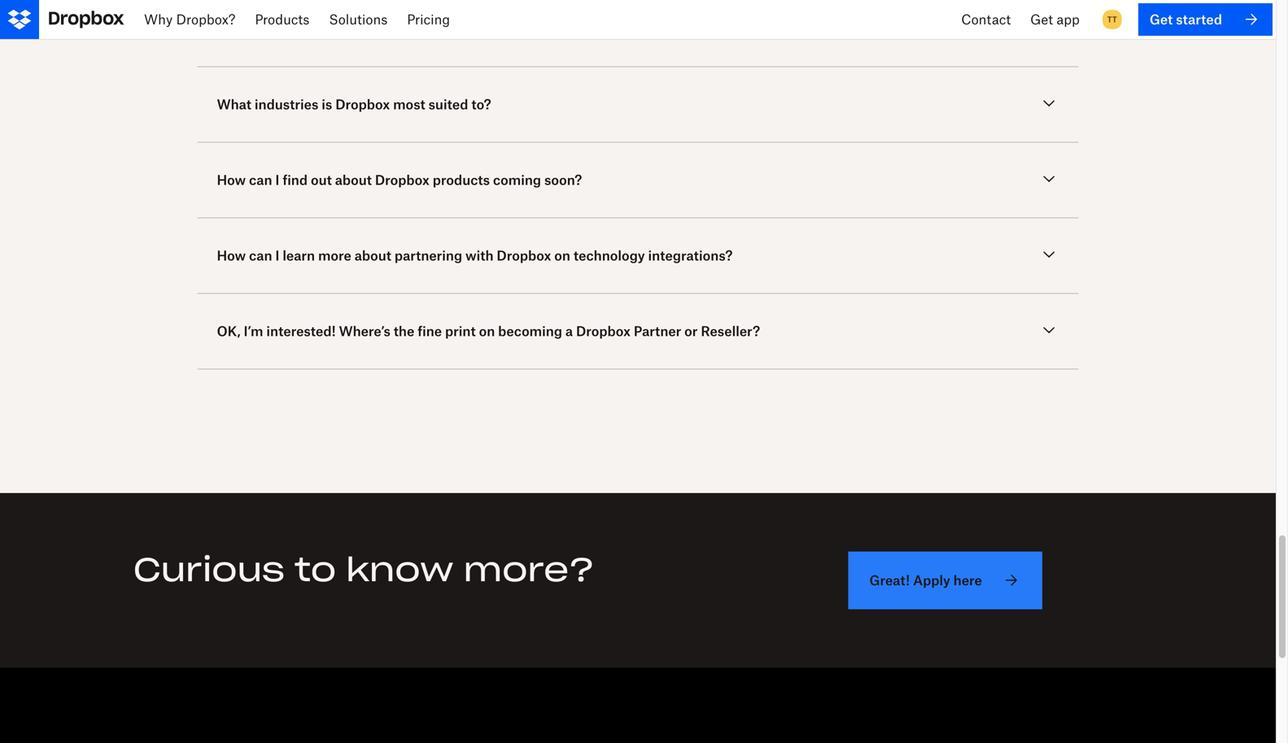 Task type: describe. For each thing, give the bounding box(es) containing it.
learn
[[283, 248, 315, 264]]

out
[[311, 172, 332, 188]]

can for find
[[249, 172, 272, 188]]

partner
[[634, 323, 681, 339]]

suited
[[428, 96, 468, 112]]

fine
[[418, 323, 442, 339]]

how for how can i find out about dropbox products coming soon?
[[217, 172, 246, 188]]

solutions
[[329, 11, 388, 27]]

partnering
[[395, 248, 462, 264]]

more?
[[464, 549, 595, 591]]

interested!
[[266, 323, 336, 339]]

how for how can i learn more about partnering with dropbox on technology integrations?
[[217, 248, 246, 264]]

can for learn
[[249, 248, 272, 264]]

get started link
[[1138, 3, 1273, 36]]

reseller?
[[701, 323, 760, 339]]

get started
[[1150, 11, 1222, 27]]

why dropbox?
[[144, 11, 235, 27]]

a
[[565, 323, 573, 339]]

more
[[318, 248, 351, 264]]

curious to know more?
[[133, 549, 595, 591]]

partners
[[423, 21, 478, 37]]

which distributors can dropbox partners work with?
[[217, 21, 551, 37]]

or
[[684, 323, 698, 339]]

what
[[217, 96, 251, 112]]

0 vertical spatial can
[[339, 21, 362, 37]]

great! apply here link
[[848, 552, 1042, 610]]

started
[[1176, 11, 1222, 27]]

0 vertical spatial on
[[554, 248, 570, 264]]

print
[[445, 323, 476, 339]]

products
[[433, 172, 490, 188]]

find
[[283, 172, 308, 188]]

technology
[[574, 248, 645, 264]]

ok, i'm interested! where's the fine print on becoming a dropbox partner or reseller?
[[217, 323, 760, 339]]

to?
[[471, 96, 491, 112]]

tt
[[1107, 14, 1117, 24]]

why dropbox? button
[[134, 0, 245, 39]]

where's
[[339, 323, 390, 339]]

most
[[393, 96, 425, 112]]

products button
[[245, 0, 319, 39]]

solutions button
[[319, 0, 397, 39]]

get for get app
[[1030, 11, 1053, 27]]



Task type: vqa. For each thing, say whether or not it's contained in the screenshot.
Year Year your content was added to Dropbox
no



Task type: locate. For each thing, give the bounding box(es) containing it.
how
[[217, 172, 246, 188], [217, 248, 246, 264]]

curious
[[133, 549, 285, 591]]

with?
[[516, 21, 551, 37]]

get for get started
[[1150, 11, 1173, 27]]

pricing link
[[397, 0, 460, 39]]

i'm
[[244, 323, 263, 339]]

becoming
[[498, 323, 562, 339]]

0 horizontal spatial on
[[479, 323, 495, 339]]

1 horizontal spatial get
[[1150, 11, 1173, 27]]

with
[[465, 248, 494, 264]]

how left find
[[217, 172, 246, 188]]

here
[[953, 573, 982, 589]]

about for more
[[355, 248, 391, 264]]

get app
[[1030, 11, 1080, 27]]

the
[[394, 323, 414, 339]]

1 vertical spatial can
[[249, 172, 272, 188]]

can left find
[[249, 172, 272, 188]]

app
[[1057, 11, 1080, 27]]

soon?
[[544, 172, 582, 188]]

get inside popup button
[[1030, 11, 1053, 27]]

0 vertical spatial i
[[275, 172, 279, 188]]

1 vertical spatial on
[[479, 323, 495, 339]]

contact button
[[952, 0, 1021, 39]]

industries
[[255, 96, 318, 112]]

on left 'technology'
[[554, 248, 570, 264]]

on
[[554, 248, 570, 264], [479, 323, 495, 339]]

work
[[481, 21, 513, 37]]

i left find
[[275, 172, 279, 188]]

dropbox
[[366, 21, 420, 37], [335, 96, 390, 112], [375, 172, 429, 188], [497, 248, 551, 264], [576, 323, 631, 339]]

about right more
[[355, 248, 391, 264]]

can right distributors
[[339, 21, 362, 37]]

tt button
[[1099, 7, 1125, 33]]

how left learn
[[217, 248, 246, 264]]

pricing
[[407, 11, 450, 27]]

contact
[[961, 11, 1011, 27]]

2 i from the top
[[275, 248, 279, 264]]

to
[[295, 549, 336, 591]]

2 vertical spatial can
[[249, 248, 272, 264]]

on right print
[[479, 323, 495, 339]]

1 vertical spatial how
[[217, 248, 246, 264]]

1 i from the top
[[275, 172, 279, 188]]

ok,
[[217, 323, 241, 339]]

can
[[339, 21, 362, 37], [249, 172, 272, 188], [249, 248, 272, 264]]

integrations?
[[648, 248, 733, 264]]

which
[[217, 21, 258, 37]]

how can i learn more about partnering with dropbox on technology integrations?
[[217, 248, 733, 264]]

get left started at the top right
[[1150, 11, 1173, 27]]

get app button
[[1021, 0, 1089, 39]]

can left learn
[[249, 248, 272, 264]]

i for learn
[[275, 248, 279, 264]]

2 how from the top
[[217, 248, 246, 264]]

coming
[[493, 172, 541, 188]]

0 horizontal spatial get
[[1030, 11, 1053, 27]]

products
[[255, 11, 309, 27]]

1 vertical spatial about
[[355, 248, 391, 264]]

how can i find out about dropbox products coming soon?
[[217, 172, 582, 188]]

what industries is dropbox most suited to?
[[217, 96, 491, 112]]

about
[[335, 172, 372, 188], [355, 248, 391, 264]]

great! apply here
[[869, 573, 982, 589]]

0 vertical spatial how
[[217, 172, 246, 188]]

why
[[144, 11, 173, 27]]

1 vertical spatial i
[[275, 248, 279, 264]]

know
[[346, 549, 454, 591]]

dropbox?
[[176, 11, 235, 27]]

0 vertical spatial about
[[335, 172, 372, 188]]

about for out
[[335, 172, 372, 188]]

i for find
[[275, 172, 279, 188]]

distributors
[[261, 21, 336, 37]]

get left app
[[1030, 11, 1053, 27]]

get
[[1150, 11, 1173, 27], [1030, 11, 1053, 27]]

i
[[275, 172, 279, 188], [275, 248, 279, 264]]

1 horizontal spatial on
[[554, 248, 570, 264]]

1 how from the top
[[217, 172, 246, 188]]

about right out
[[335, 172, 372, 188]]

is
[[322, 96, 332, 112]]

i left learn
[[275, 248, 279, 264]]

great!
[[869, 573, 910, 589]]

apply
[[913, 573, 950, 589]]



